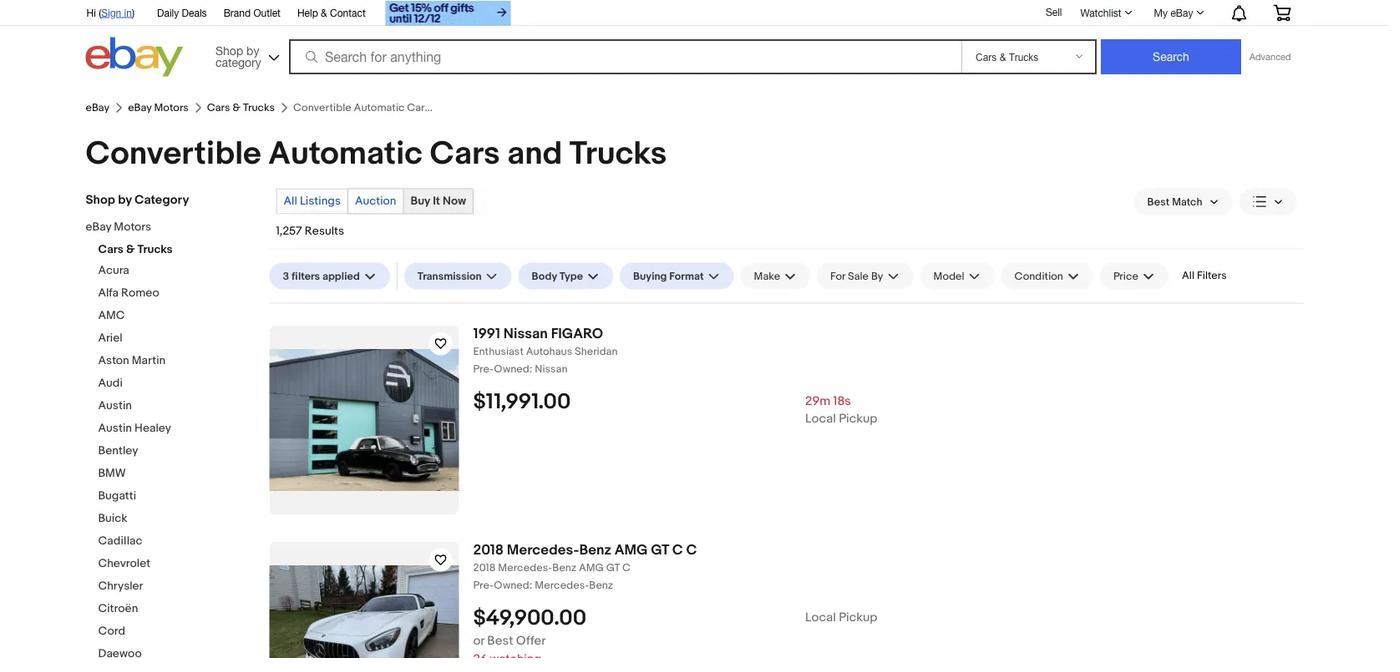 Task type: locate. For each thing, give the bounding box(es) containing it.
best match
[[1148, 195, 1203, 208]]

0 horizontal spatial motors
[[114, 220, 151, 234]]

motors
[[154, 101, 189, 114], [114, 220, 151, 234]]

it
[[433, 194, 440, 208]]

None submit
[[1101, 39, 1241, 74]]

ebay left ebay motors
[[86, 101, 110, 114]]

daily deals
[[157, 7, 207, 18]]

18s
[[833, 394, 851, 409]]

2 vertical spatial benz
[[589, 579, 613, 592]]

& down category
[[233, 101, 240, 114]]

all listings link
[[277, 189, 348, 213]]

0 vertical spatial local
[[805, 411, 836, 426]]

1 horizontal spatial motors
[[154, 101, 189, 114]]

all inside 'link'
[[284, 194, 297, 208]]

ebay link
[[86, 101, 110, 114]]

all listings
[[284, 194, 341, 208]]

0 vertical spatial pre-
[[473, 363, 494, 376]]

pickup down 18s
[[839, 411, 878, 426]]

none text field containing pre-owned
[[473, 579, 1304, 593]]

& up the acura
[[126, 243, 135, 257]]

motors for ebay motors
[[154, 101, 189, 114]]

1991
[[473, 325, 500, 343]]

0 vertical spatial austin
[[98, 399, 132, 413]]

motors inside the ebay motors cars & trucks acura alfa romeo amc ariel aston martin audi austin austin healey bentley bmw bugatti buick cadillac chevrolet chrysler citroën cord
[[114, 220, 151, 234]]

by
[[247, 43, 259, 57], [118, 193, 132, 208]]

2 vertical spatial cars
[[98, 243, 124, 257]]

owned up $49,900.00
[[494, 579, 529, 592]]

shop left category
[[86, 193, 115, 208]]

sell
[[1046, 6, 1062, 18]]

2 pre- from the top
[[473, 579, 494, 592]]

trucks up acura link
[[137, 243, 173, 257]]

sale
[[848, 270, 869, 283]]

)
[[132, 7, 135, 18]]

ebay motors link down category
[[86, 220, 244, 236]]

ebay right my
[[1171, 7, 1193, 18]]

1 horizontal spatial amg
[[615, 541, 648, 559]]

austin up 'bentley'
[[98, 421, 132, 436]]

0 horizontal spatial cars
[[98, 243, 124, 257]]

owned down enthusiast
[[494, 363, 529, 376]]

best inside dropdown button
[[1148, 195, 1170, 208]]

None text field
[[473, 579, 1304, 593]]

best match button
[[1134, 188, 1233, 215]]

1 pre- from the top
[[473, 363, 494, 376]]

body
[[532, 270, 557, 283]]

0 vertical spatial gt
[[651, 541, 669, 559]]

motors down shop by category
[[114, 220, 151, 234]]

2 horizontal spatial trucks
[[570, 135, 667, 173]]

view: list view image
[[1253, 193, 1284, 211]]

3 filters applied button
[[269, 263, 390, 289]]

shop down brand
[[216, 43, 243, 57]]

convertible automatic cars and trucks
[[86, 135, 667, 173]]

0 vertical spatial trucks
[[243, 101, 275, 114]]

1 vertical spatial :
[[529, 579, 533, 592]]

results
[[305, 224, 344, 238]]

1 vertical spatial pickup
[[839, 610, 878, 625]]

1 horizontal spatial shop
[[216, 43, 243, 57]]

1 : from the top
[[529, 363, 533, 376]]

0 horizontal spatial by
[[118, 193, 132, 208]]

ebay motors link up 'convertible'
[[128, 101, 189, 114]]

owned
[[494, 363, 529, 376], [494, 579, 529, 592]]

None text field
[[473, 363, 1304, 376]]

all filters button
[[1175, 263, 1234, 289]]

1,257
[[276, 224, 302, 238]]

applied
[[322, 270, 360, 283]]

2 horizontal spatial &
[[321, 7, 327, 18]]

cars inside the ebay motors cars & trucks acura alfa romeo amc ariel aston martin audi austin austin healey bentley bmw bugatti buick cadillac chevrolet chrysler citroën cord
[[98, 243, 124, 257]]

cadillac link
[[98, 534, 257, 550]]

help & contact
[[297, 7, 366, 18]]

& for cars
[[233, 101, 240, 114]]

my ebay link
[[1145, 3, 1212, 23]]

best inside "local pickup or best offer"
[[487, 634, 513, 649]]

ebay inside the ebay motors cars & trucks acura alfa romeo amc ariel aston martin audi austin austin healey bentley bmw bugatti buick cadillac chevrolet chrysler citroën cord
[[86, 220, 111, 234]]

by left category
[[118, 193, 132, 208]]

2018 mercedes-benz amg gt c c image
[[269, 566, 459, 658]]

0 horizontal spatial &
[[126, 243, 135, 257]]

healey
[[135, 421, 171, 436]]

by inside shop by category
[[247, 43, 259, 57]]

1 vertical spatial amg
[[579, 562, 604, 575]]

1 horizontal spatial &
[[233, 101, 240, 114]]

2 austin from the top
[[98, 421, 132, 436]]

1 vertical spatial benz
[[553, 562, 577, 575]]

chevrolet
[[98, 557, 150, 571]]

sell link
[[1038, 6, 1070, 18]]

trucks right "and"
[[570, 135, 667, 173]]

2 vertical spatial &
[[126, 243, 135, 257]]

0 vertical spatial all
[[284, 194, 297, 208]]

all left filters
[[1182, 269, 1195, 282]]

ebay inside the account navigation
[[1171, 7, 1193, 18]]

0 vertical spatial best
[[1148, 195, 1170, 208]]

best left match
[[1148, 195, 1170, 208]]

my ebay
[[1154, 7, 1193, 18]]

cars up the now
[[430, 135, 500, 173]]

1 pickup from the top
[[839, 411, 878, 426]]

local
[[805, 411, 836, 426], [805, 610, 836, 625]]

0 vertical spatial ebay motors link
[[128, 101, 189, 114]]

cars up the acura
[[98, 243, 124, 257]]

shop for shop by category
[[86, 193, 115, 208]]

1 vertical spatial ebay motors link
[[86, 220, 244, 236]]

austin
[[98, 399, 132, 413], [98, 421, 132, 436]]

cord link
[[98, 625, 257, 640]]

2 : from the top
[[529, 579, 533, 592]]

all up 1,257
[[284, 194, 297, 208]]

2018 mercedes-benz amg gt c c 2018 mercedes-benz amg gt c pre-owned : mercedes-benz
[[473, 541, 697, 592]]

& for help
[[321, 7, 327, 18]]

pickup down 2018 mercedes-benz amg gt c text field
[[839, 610, 878, 625]]

1 horizontal spatial best
[[1148, 195, 1170, 208]]

cars & trucks link
[[207, 101, 275, 114]]

trucks inside the ebay motors cars & trucks acura alfa romeo amc ariel aston martin audi austin austin healey bentley bmw bugatti buick cadillac chevrolet chrysler citroën cord
[[137, 243, 173, 257]]

brand outlet link
[[224, 4, 281, 23]]

0 horizontal spatial all
[[284, 194, 297, 208]]

0 horizontal spatial gt
[[606, 562, 620, 575]]

0 vertical spatial nissan
[[504, 325, 548, 343]]

all inside button
[[1182, 269, 1195, 282]]

shop
[[216, 43, 243, 57], [86, 193, 115, 208]]

2 owned from the top
[[494, 579, 529, 592]]

0 vertical spatial amg
[[615, 541, 648, 559]]

all filters
[[1182, 269, 1227, 282]]

pre- up or on the left bottom of page
[[473, 579, 494, 592]]

make button
[[741, 263, 810, 289]]

price button
[[1100, 263, 1169, 289]]

brand outlet
[[224, 7, 281, 18]]

by for category
[[247, 43, 259, 57]]

1 vertical spatial austin
[[98, 421, 132, 436]]

best right or on the left bottom of page
[[487, 634, 513, 649]]

account navigation
[[77, 0, 1304, 28]]

2 horizontal spatial cars
[[430, 135, 500, 173]]

watchlist
[[1081, 7, 1122, 18]]

& inside the ebay motors cars & trucks acura alfa romeo amc ariel aston martin audi austin austin healey bentley bmw bugatti buick cadillac chevrolet chrysler citroën cord
[[126, 243, 135, 257]]

watchlist link
[[1071, 3, 1140, 23]]

1 vertical spatial motors
[[114, 220, 151, 234]]

for sale by button
[[817, 263, 914, 289]]

chrysler link
[[98, 579, 257, 595]]

sign in link
[[101, 7, 132, 18]]

shop inside shop by category
[[216, 43, 243, 57]]

0 vertical spatial pickup
[[839, 411, 878, 426]]

ebay right ebay "link"
[[128, 101, 152, 114]]

by down brand outlet link
[[247, 43, 259, 57]]

nissan
[[504, 325, 548, 343], [535, 363, 568, 376]]

0 vertical spatial 2018
[[473, 541, 504, 559]]

29m
[[805, 394, 831, 409]]

1 austin from the top
[[98, 399, 132, 413]]

0 vertical spatial motors
[[154, 101, 189, 114]]

0 vertical spatial :
[[529, 363, 533, 376]]

auction
[[355, 194, 396, 208]]

0 vertical spatial by
[[247, 43, 259, 57]]

1 vertical spatial 2018
[[473, 562, 496, 575]]

nissan down autohaus
[[535, 363, 568, 376]]

1 vertical spatial owned
[[494, 579, 529, 592]]

1 vertical spatial pre-
[[473, 579, 494, 592]]

pre- down enthusiast
[[473, 363, 494, 376]]

offer
[[516, 634, 546, 649]]

acura link
[[98, 264, 257, 279]]

best
[[1148, 195, 1170, 208], [487, 634, 513, 649]]

1 vertical spatial all
[[1182, 269, 1195, 282]]

$11,991.00
[[473, 389, 571, 415]]

1 vertical spatial &
[[233, 101, 240, 114]]

deals
[[182, 7, 207, 18]]

buy
[[411, 194, 430, 208]]

audi link
[[98, 376, 257, 392]]

amc
[[98, 309, 125, 323]]

0 vertical spatial cars
[[207, 101, 230, 114]]

: up $49,900.00
[[529, 579, 533, 592]]

shop for shop by category
[[216, 43, 243, 57]]

2 pickup from the top
[[839, 610, 878, 625]]

2 vertical spatial trucks
[[137, 243, 173, 257]]

0 horizontal spatial shop
[[86, 193, 115, 208]]

1 vertical spatial cars
[[430, 135, 500, 173]]

0 vertical spatial shop
[[216, 43, 243, 57]]

alfa
[[98, 286, 119, 300]]

cars down category
[[207, 101, 230, 114]]

1 vertical spatial nissan
[[535, 363, 568, 376]]

ariel
[[98, 331, 122, 345]]

$49,900.00
[[473, 605, 587, 631]]

buying format button
[[620, 263, 734, 289]]

1 horizontal spatial by
[[247, 43, 259, 57]]

1 2018 from the top
[[473, 541, 504, 559]]

nissan up autohaus
[[504, 325, 548, 343]]

1 horizontal spatial cars
[[207, 101, 230, 114]]

1 owned from the top
[[494, 363, 529, 376]]

get an extra 15% off image
[[386, 1, 511, 26]]

: inside 1991 nissan figaro enthusiast autohaus sheridan pre-owned : nissan
[[529, 363, 533, 376]]

&
[[321, 7, 327, 18], [233, 101, 240, 114], [126, 243, 135, 257]]

buying
[[633, 270, 667, 283]]

condition button
[[1001, 263, 1094, 289]]

ebay up the acura
[[86, 220, 111, 234]]

1 vertical spatial local
[[805, 610, 836, 625]]

& inside the account navigation
[[321, 7, 327, 18]]

0 horizontal spatial trucks
[[137, 243, 173, 257]]

1 horizontal spatial all
[[1182, 269, 1195, 282]]

c
[[672, 541, 683, 559], [686, 541, 697, 559], [622, 562, 631, 575]]

1 vertical spatial best
[[487, 634, 513, 649]]

austin down audi
[[98, 399, 132, 413]]

& right help
[[321, 7, 327, 18]]

automatic
[[268, 135, 423, 173]]

1991 nissan figaro image
[[269, 349, 459, 491]]

0 vertical spatial &
[[321, 7, 327, 18]]

2 local from the top
[[805, 610, 836, 625]]

2018 Mercedes-Benz AMG GT C text field
[[473, 562, 1304, 575]]

filters
[[292, 270, 320, 283]]

cars
[[207, 101, 230, 114], [430, 135, 500, 173], [98, 243, 124, 257]]

trucks down category
[[243, 101, 275, 114]]

daily deals link
[[157, 4, 207, 23]]

bentley link
[[98, 444, 257, 460]]

1 horizontal spatial gt
[[651, 541, 669, 559]]

shop by category banner
[[77, 0, 1304, 81]]

2 2018 from the top
[[473, 562, 496, 575]]

0 horizontal spatial amg
[[579, 562, 604, 575]]

1 vertical spatial trucks
[[570, 135, 667, 173]]

1 vertical spatial shop
[[86, 193, 115, 208]]

pickup
[[839, 411, 878, 426], [839, 610, 878, 625]]

chevrolet link
[[98, 557, 257, 573]]

0 vertical spatial owned
[[494, 363, 529, 376]]

: down autohaus
[[529, 363, 533, 376]]

0 horizontal spatial best
[[487, 634, 513, 649]]

1 local from the top
[[805, 411, 836, 426]]

pickup inside 29m 18s local pickup
[[839, 411, 878, 426]]

cars & trucks
[[207, 101, 275, 114]]

1 vertical spatial by
[[118, 193, 132, 208]]

sign
[[101, 7, 121, 18]]

owned inside 2018 mercedes-benz amg gt c c 2018 mercedes-benz amg gt c pre-owned : mercedes-benz
[[494, 579, 529, 592]]

chrysler
[[98, 579, 143, 594]]

all for all filters
[[1182, 269, 1195, 282]]

cars for motors
[[98, 243, 124, 257]]

motors up 'convertible'
[[154, 101, 189, 114]]



Task type: vqa. For each thing, say whether or not it's contained in the screenshot.
Contact
yes



Task type: describe. For each thing, give the bounding box(es) containing it.
pre- inside 2018 mercedes-benz amg gt c c 2018 mercedes-benz amg gt c pre-owned : mercedes-benz
[[473, 579, 494, 592]]

body type button
[[519, 263, 613, 289]]

29m 18s local pickup
[[805, 394, 878, 426]]

body type
[[532, 270, 583, 283]]

0 vertical spatial mercedes-
[[507, 541, 579, 559]]

category
[[134, 193, 189, 208]]

help & contact link
[[297, 4, 366, 23]]

buy it now
[[411, 194, 466, 208]]

brand
[[224, 7, 251, 18]]

transmission button
[[404, 263, 512, 289]]

make
[[754, 270, 780, 283]]

owned inside 1991 nissan figaro enthusiast autohaus sheridan pre-owned : nissan
[[494, 363, 529, 376]]

or
[[473, 634, 485, 649]]

bentley
[[98, 444, 138, 458]]

daily
[[157, 7, 179, 18]]

citroën
[[98, 602, 138, 616]]

ebay for ebay motors
[[128, 101, 152, 114]]

advanced link
[[1241, 40, 1300, 74]]

for
[[831, 270, 846, 283]]

by
[[871, 270, 883, 283]]

1 horizontal spatial c
[[672, 541, 683, 559]]

transmission
[[418, 270, 482, 283]]

listings
[[300, 194, 341, 208]]

buy it now link
[[404, 189, 473, 213]]

buying format
[[633, 270, 704, 283]]

shop by category
[[216, 43, 261, 69]]

bugatti link
[[98, 489, 257, 505]]

3 filters applied
[[283, 270, 360, 283]]

by for category
[[118, 193, 132, 208]]

Enthusiast Autohaus Sheridan text field
[[473, 345, 1304, 359]]

buick link
[[98, 512, 257, 528]]

1 vertical spatial mercedes-
[[498, 562, 553, 575]]

filters
[[1197, 269, 1227, 282]]

0 horizontal spatial c
[[622, 562, 631, 575]]

enthusiast
[[473, 345, 524, 358]]

type
[[559, 270, 583, 283]]

model
[[934, 270, 965, 283]]

motors for ebay motors cars & trucks acura alfa romeo amc ariel aston martin audi austin austin healey bentley bmw bugatti buick cadillac chevrolet chrysler citroën cord
[[114, 220, 151, 234]]

none text field containing pre-owned
[[473, 363, 1304, 376]]

shop by category button
[[208, 37, 283, 73]]

1 vertical spatial gt
[[606, 562, 620, 575]]

auction link
[[348, 189, 403, 213]]

0 vertical spatial benz
[[579, 541, 611, 559]]

local inside "local pickup or best offer"
[[805, 610, 836, 625]]

audi
[[98, 376, 123, 391]]

now
[[443, 194, 466, 208]]

2 horizontal spatial c
[[686, 541, 697, 559]]

(
[[99, 7, 101, 18]]

pickup inside "local pickup or best offer"
[[839, 610, 878, 625]]

acura
[[98, 264, 129, 278]]

austin healey link
[[98, 421, 257, 437]]

trucks for motors
[[137, 243, 173, 257]]

my
[[1154, 7, 1168, 18]]

martin
[[132, 354, 166, 368]]

2018 mercedes-benz amg gt c c link
[[473, 541, 1304, 559]]

trucks for automatic
[[570, 135, 667, 173]]

amc link
[[98, 309, 257, 325]]

none submit inside shop by category banner
[[1101, 39, 1241, 74]]

1 horizontal spatial trucks
[[243, 101, 275, 114]]

romeo
[[121, 286, 159, 300]]

3
[[283, 270, 289, 283]]

alfa romeo link
[[98, 286, 257, 302]]

contact
[[330, 7, 366, 18]]

bmw link
[[98, 467, 257, 482]]

austin link
[[98, 399, 257, 415]]

ebay motors cars & trucks acura alfa romeo amc ariel aston martin audi austin austin healey bentley bmw bugatti buick cadillac chevrolet chrysler citroën cord
[[86, 220, 173, 639]]

cars for automatic
[[430, 135, 500, 173]]

1,257 results
[[276, 224, 344, 238]]

your shopping cart image
[[1273, 4, 1292, 21]]

help
[[297, 7, 318, 18]]

: inside 2018 mercedes-benz amg gt c c 2018 mercedes-benz amg gt c pre-owned : mercedes-benz
[[529, 579, 533, 592]]

buick
[[98, 512, 127, 526]]

aston
[[98, 354, 129, 368]]

1991 nissan figaro link
[[473, 325, 1304, 343]]

format
[[669, 270, 704, 283]]

pre- inside 1991 nissan figaro enthusiast autohaus sheridan pre-owned : nissan
[[473, 363, 494, 376]]

condition
[[1015, 270, 1063, 283]]

advanced
[[1250, 51, 1291, 62]]

sheridan
[[575, 345, 618, 358]]

1991 nissan figaro enthusiast autohaus sheridan pre-owned : nissan
[[473, 325, 618, 376]]

cord
[[98, 625, 125, 639]]

local inside 29m 18s local pickup
[[805, 411, 836, 426]]

all for all listings
[[284, 194, 297, 208]]

local pickup or best offer
[[473, 610, 878, 649]]

ebay for ebay
[[86, 101, 110, 114]]

hi
[[86, 7, 96, 18]]

ebay for ebay motors cars & trucks acura alfa romeo amc ariel aston martin audi austin austin healey bentley bmw bugatti buick cadillac chevrolet chrysler citroën cord
[[86, 220, 111, 234]]

for sale by
[[831, 270, 883, 283]]

ebay motors
[[128, 101, 189, 114]]

Search for anything text field
[[292, 41, 958, 73]]

autohaus
[[526, 345, 572, 358]]

convertible
[[86, 135, 261, 173]]

citroën link
[[98, 602, 257, 618]]

match
[[1172, 195, 1203, 208]]

and
[[507, 135, 562, 173]]

2 vertical spatial mercedes-
[[535, 579, 589, 592]]



